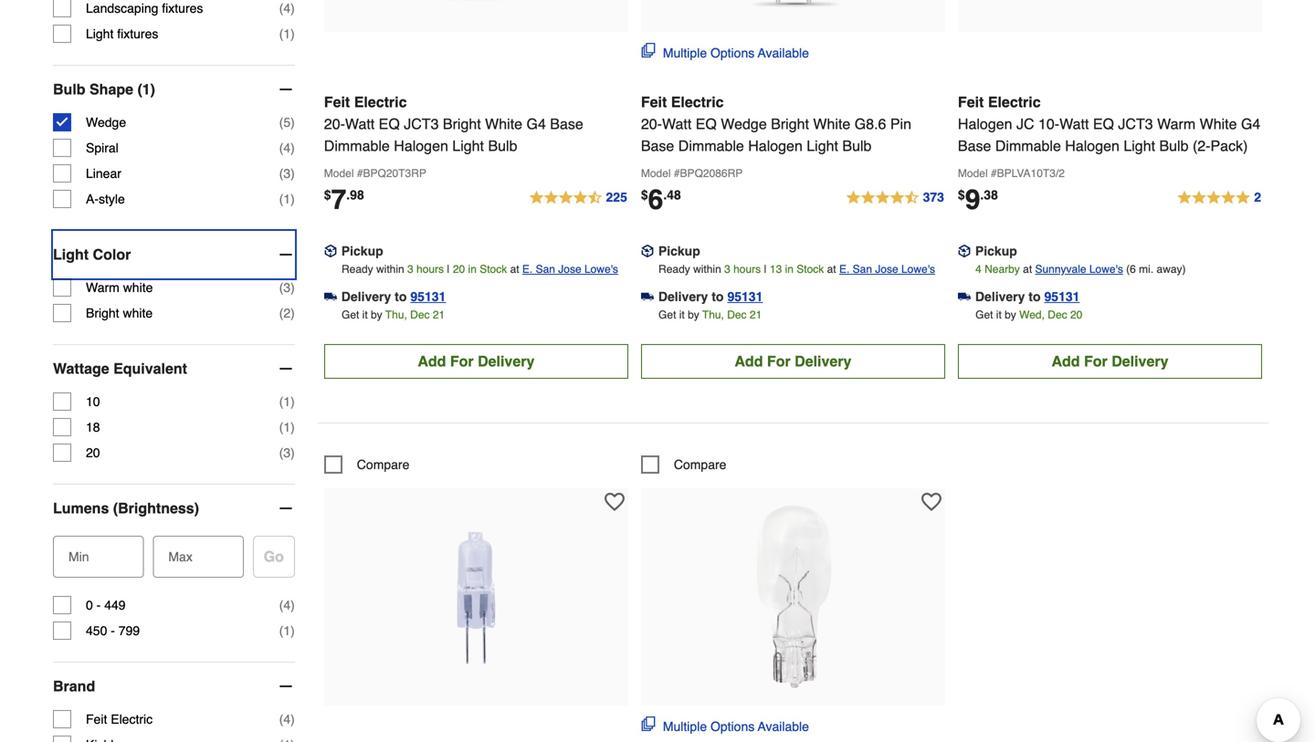 Task type: vqa. For each thing, say whether or not it's contained in the screenshot.


Task type: describe. For each thing, give the bounding box(es) containing it.
95131 button for 13
[[728, 288, 763, 306]]

2 vertical spatial 20
[[86, 446, 100, 461]]

landscaping fixtures
[[86, 1, 203, 16]]

6
[[648, 184, 664, 216]]

it for ready within 3 hours | 20 in stock at e. san jose lowe's
[[362, 309, 368, 321]]

3 ( 1 ) from the top
[[279, 395, 295, 409]]

$ 6 .48
[[641, 184, 681, 216]]

20- for 20-watt eq jct3 bright white g4 base dimmable halogen light bulb
[[324, 115, 345, 132]]

.38
[[981, 188, 998, 202]]

225 button
[[529, 187, 628, 209]]

# for dimmable
[[674, 167, 680, 180]]

pin
[[891, 115, 912, 132]]

to for 13
[[712, 290, 724, 304]]

delivery to 95131 for ready within 3 hours | 20 in stock at e. san jose lowe's
[[342, 290, 446, 304]]

| for 20
[[447, 263, 450, 276]]

21 for 20
[[433, 309, 445, 321]]

4.5 stars image for 6
[[846, 187, 946, 209]]

4.5 stars image for 7
[[529, 187, 628, 209]]

max
[[168, 550, 193, 565]]

5
[[284, 115, 291, 130]]

3 add for delivery button from the left
[[958, 344, 1263, 379]]

watt inside feit electric halogen jc 10-watt eq jct3 warm white g4 base dimmable halogen light bulb (2-pack)
[[1060, 115, 1089, 132]]

bplva10t3/2
[[997, 167, 1065, 180]]

9
[[965, 184, 981, 216]]

feit electric 20-watt eq wedge bright white g8.6 pin base dimmable halogen light bulb
[[641, 94, 912, 154]]

e. for 20
[[523, 263, 533, 276]]

( for landscaping fixtures
[[279, 1, 284, 16]]

1 wedge from the left
[[86, 115, 126, 130]]

away)
[[1157, 263, 1186, 276]]

shape
[[90, 81, 133, 98]]

lumens (brightness) button
[[53, 485, 295, 533]]

$ for 9
[[958, 188, 965, 202]]

( 3 ) for warm white
[[279, 281, 295, 295]]

) for 0 - 449
[[291, 599, 295, 613]]

Min number field
[[60, 536, 136, 567]]

get it by thu, dec 21 for ready within 3 hours | 13 in stock at e. san jose lowe's
[[659, 309, 762, 321]]

go
[[264, 549, 284, 566]]

( 4 ) for feit electric
[[279, 713, 295, 727]]

bright white
[[86, 306, 153, 321]]

3 for 20
[[284, 446, 291, 461]]

2 add for delivery button from the left
[[641, 344, 946, 379]]

20 for dec
[[1071, 309, 1083, 321]]

3 truck filled image from the left
[[958, 291, 971, 303]]

1 vertical spatial 2
[[284, 306, 291, 321]]

minus image for (brightness)
[[277, 500, 295, 518]]

799
[[119, 624, 140, 639]]

2 for from the left
[[767, 353, 791, 370]]

actual price $9.38 element
[[958, 184, 998, 216]]

3 add for delivery from the left
[[1052, 353, 1169, 370]]

feit electric 20-watt eq wedge bright white g8.6 pin base dimmable halogen light bulb image
[[693, 0, 894, 25]]

3 for from the left
[[1084, 353, 1108, 370]]

) for bright white
[[291, 306, 295, 321]]

0
[[86, 599, 93, 613]]

light inside feit electric halogen jc 10-watt eq jct3 warm white g4 base dimmable halogen light bulb (2-pack)
[[1124, 137, 1156, 154]]

( 2 )
[[279, 306, 295, 321]]

4 ( 1 ) from the top
[[279, 420, 295, 435]]

feit for feit electric 20-watt eq jct3 bright white g4 base dimmable halogen light bulb
[[324, 94, 350, 110]]

color
[[93, 246, 131, 263]]

450
[[86, 624, 107, 639]]

1 add for delivery from the left
[[418, 353, 535, 370]]

jct3 inside feit electric 20-watt eq jct3 bright white g4 base dimmable halogen light bulb
[[404, 115, 439, 132]]

dimmable inside feit electric 20-watt eq jct3 bright white g4 base dimmable halogen light bulb
[[324, 137, 390, 154]]

in for 20
[[468, 263, 477, 276]]

1 add for delivery button from the left
[[324, 344, 628, 379]]

multiple options available link for 'feit electric 20-watt eq wedge bright white g8.6 pin base dimmable halogen light bulb' image
[[641, 43, 809, 62]]

5005477805 element
[[324, 456, 410, 474]]

hours for 13
[[734, 263, 761, 276]]

( for bright white
[[279, 306, 284, 321]]

white for warm white
[[123, 281, 153, 295]]

( for light fixtures
[[279, 27, 284, 41]]

3 by from the left
[[1005, 309, 1017, 321]]

fixtures for light fixtures
[[117, 27, 158, 41]]

add for third add for delivery button from the right
[[418, 353, 446, 370]]

watt for base
[[662, 115, 692, 132]]

brand
[[53, 678, 95, 695]]

thu, for ready within 3 hours | 20 in stock at e. san jose lowe's
[[385, 309, 407, 321]]

) for spiral
[[291, 141, 295, 155]]

minus image inside brand button
[[277, 678, 295, 696]]

4 nearby at sunnyvale lowe's (6 mi. away)
[[976, 263, 1186, 276]]

multiple options available link for kichler 18-watt eq t4 warm white wedge dimmable halogen light bulb (4-pack) "image"
[[641, 717, 809, 736]]

373
[[923, 190, 945, 205]]

4 for landscaping fixtures
[[284, 1, 291, 16]]

0 horizontal spatial bright
[[86, 306, 119, 321]]

$ for 7
[[324, 188, 331, 202]]

bright for light
[[443, 115, 481, 132]]

3 to from the left
[[1029, 290, 1041, 304]]

available for 'feit electric 20-watt eq wedge bright white g8.6 pin base dimmable halogen light bulb' image
[[758, 46, 809, 60]]

wed,
[[1020, 309, 1045, 321]]

model for halogen jc 10-watt eq jct3 warm white g4 base dimmable halogen light bulb (2-pack)
[[958, 167, 988, 180]]

san for ready within 3 hours | 13 in stock at e. san jose lowe's
[[853, 263, 873, 276]]

wattage
[[53, 361, 109, 377]]

feit for feit electric halogen jc 10-watt eq jct3 warm white g4 base dimmable halogen light bulb (2-pack)
[[958, 94, 984, 110]]

san for ready within 3 hours | 20 in stock at e. san jose lowe's
[[536, 263, 555, 276]]

10
[[86, 395, 100, 409]]

warm white
[[86, 281, 153, 295]]

( for wedge
[[279, 115, 284, 130]]

minus image for bulb shape
[[277, 80, 295, 99]]

halogen inside feit electric 20-watt eq wedge bright white g8.6 pin base dimmable halogen light bulb
[[748, 137, 803, 154]]

10-
[[1039, 115, 1060, 132]]

) for feit electric
[[291, 713, 295, 727]]

bpq20t3rp
[[363, 167, 427, 180]]

ready within 3 hours | 13 in stock at e. san jose lowe's
[[659, 263, 936, 276]]

g8.6
[[855, 115, 887, 132]]

dec for 20
[[410, 309, 430, 321]]

light inside feit electric 20-watt eq jct3 bright white g4 base dimmable halogen light bulb
[[453, 137, 484, 154]]

linear
[[86, 166, 121, 181]]

electric down brand button
[[111, 713, 153, 727]]

) for landscaping fixtures
[[291, 1, 295, 16]]

landscaping
[[86, 1, 158, 16]]

3 get from the left
[[976, 309, 994, 321]]

white inside feit electric halogen jc 10-watt eq jct3 warm white g4 base dimmable halogen light bulb (2-pack)
[[1200, 115, 1238, 132]]

go button
[[253, 536, 295, 578]]

get it by wed, dec 20
[[976, 309, 1083, 321]]

get it by thu, dec 21 for ready within 3 hours | 20 in stock at e. san jose lowe's
[[342, 309, 445, 321]]

# for base
[[991, 167, 997, 180]]

light fixtures
[[86, 27, 158, 41]]

get for ready within 3 hours | 13 in stock at e. san jose lowe's
[[659, 309, 676, 321]]

e. san jose lowe's button for ready within 3 hours | 13 in stock at e. san jose lowe's
[[840, 260, 936, 279]]

ready within 3 hours | 20 in stock at e. san jose lowe's
[[342, 263, 618, 276]]

base inside feit electric 20-watt eq jct3 bright white g4 base dimmable halogen light bulb
[[550, 115, 584, 132]]

heart outline image
[[922, 492, 942, 512]]

jc
[[1017, 115, 1035, 132]]

mi.
[[1139, 263, 1154, 276]]

0 horizontal spatial warm
[[86, 281, 120, 295]]

g4 inside feit electric halogen jc 10-watt eq jct3 warm white g4 base dimmable halogen light bulb (2-pack)
[[1242, 115, 1261, 132]]

dimmable inside feit electric 20-watt eq wedge bright white g8.6 pin base dimmable halogen light bulb
[[679, 137, 744, 154]]

2 add for delivery from the left
[[735, 353, 852, 370]]

model # bpq2086rp
[[641, 167, 743, 180]]

( for a-style
[[279, 192, 284, 207]]

model # bpq20t3rp
[[324, 167, 427, 180]]

at for 20
[[510, 263, 519, 276]]

3 lowe's from the left
[[1090, 263, 1124, 276]]

) for warm white
[[291, 281, 295, 295]]

lowe's for ready within 3 hours | 20 in stock at e. san jose lowe's
[[585, 263, 618, 276]]

dec for 13
[[727, 309, 747, 321]]

( 5 )
[[279, 115, 295, 130]]

warm inside feit electric halogen jc 10-watt eq jct3 warm white g4 base dimmable halogen light bulb (2-pack)
[[1158, 115, 1196, 132]]

3 dec from the left
[[1048, 309, 1068, 321]]

feit electric halogen jc 10-watt eq jct3 warm white g4 base dimmable halogen light bulb (2-pack)
[[958, 94, 1261, 154]]

actual price $6.48 element
[[641, 184, 681, 216]]

3 pickup image from the left
[[958, 245, 971, 258]]

18
[[86, 420, 100, 435]]

(1)
[[137, 81, 155, 98]]

a-style
[[86, 192, 125, 207]]

feit electric
[[86, 713, 153, 727]]

) for 20
[[291, 446, 295, 461]]

truck filled image for ready within 3 hours | 13 in stock at e. san jose lowe's
[[641, 291, 654, 303]]

13
[[770, 263, 782, 276]]

bright for halogen
[[771, 115, 809, 132]]

sunnyvale
[[1036, 263, 1087, 276]]

min
[[69, 550, 89, 565]]

hours for 20
[[417, 263, 444, 276]]

4 for spiral
[[284, 141, 291, 155]]

eq inside feit electric halogen jc 10-watt eq jct3 warm white g4 base dimmable halogen light bulb (2-pack)
[[1093, 115, 1115, 132]]

electric for watt
[[988, 94, 1041, 110]]

electric for wedge
[[671, 94, 724, 110]]

2 button
[[1177, 187, 1263, 209]]

7
[[331, 184, 347, 216]]

brand button
[[53, 663, 295, 711]]

pack)
[[1211, 137, 1248, 154]]

.48
[[664, 188, 681, 202]]

style
[[99, 192, 125, 207]]

feit for feit electric 20-watt eq wedge bright white g8.6 pin base dimmable halogen light bulb
[[641, 94, 667, 110]]

3 1 from the top
[[284, 395, 291, 409]]

delivery to 95131 for ready within 3 hours | 13 in stock at e. san jose lowe's
[[659, 290, 763, 304]]

( 4 ) for 0 - 449
[[279, 599, 295, 613]]

(2-
[[1193, 137, 1211, 154]]

add for 2nd add for delivery button from the right
[[735, 353, 763, 370]]

( 3 ) for linear
[[279, 166, 295, 181]]

3 pickup from the left
[[976, 244, 1018, 258]]

halogen inside feit electric 20-watt eq jct3 bright white g4 base dimmable halogen light bulb
[[394, 137, 448, 154]]



Task type: locate. For each thing, give the bounding box(es) containing it.
( 1 ) for style
[[279, 192, 295, 207]]

thu, for ready within 3 hours | 13 in stock at e. san jose lowe's
[[703, 309, 724, 321]]

jose down 373 'button' in the top of the page
[[876, 263, 899, 276]]

0 horizontal spatial 20
[[86, 446, 100, 461]]

) for 10
[[291, 395, 295, 409]]

e. san jose lowe's button for ready within 3 hours | 20 in stock at e. san jose lowe's
[[523, 260, 618, 279]]

pickup for ready within 3 hours | 13 in stock at e. san jose lowe's
[[659, 244, 701, 258]]

3 at from the left
[[1023, 263, 1033, 276]]

multiple options available
[[663, 46, 809, 60], [663, 720, 809, 734]]

in for 13
[[785, 263, 794, 276]]

20- right 5
[[324, 115, 345, 132]]

jose for ready within 3 hours | 13 in stock at e. san jose lowe's
[[876, 263, 899, 276]]

delivery to 95131 up 'get it by wed, dec 20'
[[976, 290, 1080, 304]]

white
[[123, 281, 153, 295], [123, 306, 153, 321]]

eq inside feit electric 20-watt eq jct3 bright white g4 base dimmable halogen light bulb
[[379, 115, 400, 132]]

it
[[362, 309, 368, 321], [680, 309, 685, 321], [997, 309, 1002, 321]]

within for ready within 3 hours | 20 in stock at e. san jose lowe's
[[376, 263, 404, 276]]

( 3 )
[[279, 166, 295, 181], [279, 281, 295, 295], [279, 446, 295, 461]]

1 for -
[[284, 624, 291, 639]]

1 horizontal spatial add for delivery button
[[641, 344, 946, 379]]

white up bright white
[[123, 281, 153, 295]]

0 horizontal spatial add for delivery
[[418, 353, 535, 370]]

1 ) from the top
[[291, 1, 295, 16]]

$ inside $ 9 .38
[[958, 188, 965, 202]]

4.5 stars image down pin
[[846, 187, 946, 209]]

1000195117 element
[[641, 456, 727, 474]]

0 vertical spatial multiple
[[663, 46, 707, 60]]

4
[[284, 1, 291, 16], [284, 141, 291, 155], [976, 263, 982, 276], [284, 599, 291, 613], [284, 713, 291, 727]]

model for 20-watt eq wedge bright white g8.6 pin base dimmable halogen light bulb
[[641, 167, 671, 180]]

21 down ready within 3 hours | 13 in stock at e. san jose lowe's
[[750, 309, 762, 321]]

ready
[[342, 263, 373, 276], [659, 263, 690, 276]]

e. down 225 button at the left top of page
[[523, 263, 533, 276]]

eq inside feit electric 20-watt eq wedge bright white g8.6 pin base dimmable halogen light bulb
[[696, 115, 717, 132]]

2 horizontal spatial #
[[991, 167, 997, 180]]

0 vertical spatial available
[[758, 46, 809, 60]]

95131 for 20
[[411, 290, 446, 304]]

available for kichler 18-watt eq t4 warm white wedge dimmable halogen light bulb (4-pack) "image"
[[758, 720, 809, 734]]

watt inside feit electric 20-watt eq wedge bright white g8.6 pin base dimmable halogen light bulb
[[662, 115, 692, 132]]

minus image for color
[[277, 246, 295, 264]]

1 model from the left
[[324, 167, 354, 180]]

minus image up 5
[[277, 80, 295, 99]]

model for 20-watt eq jct3 bright white g4 base dimmable halogen light bulb
[[324, 167, 354, 180]]

95131 down sunnyvale
[[1045, 290, 1080, 304]]

1 g4 from the left
[[527, 115, 546, 132]]

( for feit electric
[[279, 713, 284, 727]]

dec down "ready within 3 hours | 20 in stock at e. san jose lowe's"
[[410, 309, 430, 321]]

nearby
[[985, 263, 1020, 276]]

g4 up 225 button at the left top of page
[[527, 115, 546, 132]]

wattage equivalent
[[53, 361, 187, 377]]

minus image
[[277, 246, 295, 264], [277, 500, 295, 518], [277, 678, 295, 696]]

lowe's for ready within 3 hours | 13 in stock at e. san jose lowe's
[[902, 263, 936, 276]]

3 ( 3 ) from the top
[[279, 446, 295, 461]]

heart outline image
[[605, 492, 625, 512]]

1 san from the left
[[536, 263, 555, 276]]

1 pickup from the left
[[342, 244, 383, 258]]

225
[[606, 190, 628, 205]]

lowe's left (6
[[1090, 263, 1124, 276]]

373 button
[[846, 187, 946, 209]]

2 95131 from the left
[[728, 290, 763, 304]]

feit electric landscape 20-watt eq jct4 warm white g4 base dimmable halogen light bulb (2-pack) image
[[376, 498, 577, 699]]

# up .48 on the top right
[[674, 167, 680, 180]]

multiple options available for 'feit electric 20-watt eq wedge bright white g8.6 pin base dimmable halogen light bulb' image
[[663, 46, 809, 60]]

12 ( from the top
[[279, 599, 284, 613]]

1 95131 button from the left
[[411, 288, 446, 306]]

feit electric 20-watt eq jct3 bright white g4 base dimmable halogen light bulb image
[[376, 0, 577, 25]]

2 horizontal spatial add
[[1052, 353, 1080, 370]]

0 horizontal spatial lowe's
[[585, 263, 618, 276]]

- for 0
[[97, 599, 101, 613]]

bpq2086rp
[[680, 167, 743, 180]]

1 horizontal spatial 95131 button
[[728, 288, 763, 306]]

a-
[[86, 192, 99, 207]]

2 wedge from the left
[[721, 115, 767, 132]]

1 horizontal spatial truck filled image
[[641, 291, 654, 303]]

1 by from the left
[[371, 309, 383, 321]]

2 add from the left
[[735, 353, 763, 370]]

electric up model # bpq2086rp
[[671, 94, 724, 110]]

eq for jct3
[[379, 115, 400, 132]]

watt inside feit electric 20-watt eq jct3 bright white g4 base dimmable halogen light bulb
[[345, 115, 375, 132]]

electric inside feit electric halogen jc 10-watt eq jct3 warm white g4 base dimmable halogen light bulb (2-pack)
[[988, 94, 1041, 110]]

2 multiple options available link from the top
[[641, 717, 809, 736]]

2 dimmable from the left
[[679, 137, 744, 154]]

e. san jose lowe's button
[[523, 260, 618, 279], [840, 260, 936, 279]]

watt up model # bpq2086rp
[[662, 115, 692, 132]]

fixtures down landscaping fixtures
[[117, 27, 158, 41]]

hours
[[417, 263, 444, 276], [734, 263, 761, 276]]

0 horizontal spatial 95131
[[411, 290, 446, 304]]

multiple for kichler 18-watt eq t4 warm white wedge dimmable halogen light bulb (4-pack) "image"
[[663, 720, 707, 734]]

feit down brand
[[86, 713, 107, 727]]

e. san jose lowe's button down 373 'button' in the top of the page
[[840, 260, 936, 279]]

bright
[[443, 115, 481, 132], [771, 115, 809, 132], [86, 306, 119, 321]]

jct3 up bpq20t3rp
[[404, 115, 439, 132]]

2 options from the top
[[711, 720, 755, 734]]

3 95131 from the left
[[1045, 290, 1080, 304]]

light inside feit electric 20-watt eq wedge bright white g8.6 pin base dimmable halogen light bulb
[[807, 137, 839, 154]]

2 | from the left
[[764, 263, 767, 276]]

1 horizontal spatial at
[[827, 263, 837, 276]]

pickup up nearby
[[976, 244, 1018, 258]]

3 ) from the top
[[291, 115, 295, 130]]

dec down ready within 3 hours | 13 in stock at e. san jose lowe's
[[727, 309, 747, 321]]

e. right the 13
[[840, 263, 850, 276]]

( for 18
[[279, 420, 284, 435]]

1 horizontal spatial stock
[[797, 263, 824, 276]]

pickup
[[342, 244, 383, 258], [659, 244, 701, 258], [976, 244, 1018, 258]]

pickup image for ready within 3 hours | 13 in stock at e. san jose lowe's
[[641, 245, 654, 258]]

3 for warm white
[[284, 281, 291, 295]]

ready for ready within 3 hours | 20 in stock at e. san jose lowe's
[[342, 263, 373, 276]]

1 hours from the left
[[417, 263, 444, 276]]

electric inside feit electric 20-watt eq jct3 bright white g4 base dimmable halogen light bulb
[[354, 94, 407, 110]]

0 horizontal spatial pickup image
[[324, 245, 337, 258]]

g4 inside feit electric 20-watt eq jct3 bright white g4 base dimmable halogen light bulb
[[527, 115, 546, 132]]

4.5 stars image containing 225
[[529, 187, 628, 209]]

1 vertical spatial multiple options available
[[663, 720, 809, 734]]

available
[[758, 46, 809, 60], [758, 720, 809, 734]]

4.5 stars image containing 373
[[846, 187, 946, 209]]

4 for feit electric
[[284, 713, 291, 727]]

| for 13
[[764, 263, 767, 276]]

electric up jc
[[988, 94, 1041, 110]]

2 horizontal spatial get
[[976, 309, 994, 321]]

0 vertical spatial fixtures
[[162, 1, 203, 16]]

20-
[[324, 115, 345, 132], [641, 115, 662, 132]]

kichler 18-watt eq t4 warm white wedge dimmable halogen light bulb (4-pack) image
[[693, 498, 894, 699]]

0 horizontal spatial hours
[[417, 263, 444, 276]]

0 horizontal spatial jose
[[558, 263, 582, 276]]

2 available from the top
[[758, 720, 809, 734]]

minus image inside lumens (brightness) button
[[277, 500, 295, 518]]

8 ( from the top
[[279, 306, 284, 321]]

0 horizontal spatial 2
[[284, 306, 291, 321]]

95131 down ready within 3 hours | 13 in stock at e. san jose lowe's
[[728, 290, 763, 304]]

jct3 inside feit electric halogen jc 10-watt eq jct3 warm white g4 base dimmable halogen light bulb (2-pack)
[[1119, 115, 1154, 132]]

1 horizontal spatial delivery to 95131
[[659, 290, 763, 304]]

# up the .98
[[357, 167, 363, 180]]

# up the .38
[[991, 167, 997, 180]]

0 horizontal spatial jct3
[[404, 115, 439, 132]]

1 # from the left
[[357, 167, 363, 180]]

0 vertical spatial warm
[[1158, 115, 1196, 132]]

minus image down ( 2 )
[[277, 360, 295, 378]]

$ left the .38
[[958, 188, 965, 202]]

minus image inside the wattage equivalent button
[[277, 360, 295, 378]]

pickup down $ 7 .98 at left
[[342, 244, 383, 258]]

base inside feit electric 20-watt eq wedge bright white g8.6 pin base dimmable halogen light bulb
[[641, 137, 675, 154]]

stock
[[480, 263, 507, 276], [797, 263, 824, 276]]

1 stock from the left
[[480, 263, 507, 276]]

feit electric 20-watt eq jct3 bright white g4 base dimmable halogen light bulb
[[324, 94, 584, 154]]

2 horizontal spatial watt
[[1060, 115, 1089, 132]]

1 jose from the left
[[558, 263, 582, 276]]

Max number field
[[160, 536, 236, 567]]

0 horizontal spatial white
[[485, 115, 523, 132]]

2 ( 1 ) from the top
[[279, 192, 295, 207]]

2 horizontal spatial lowe's
[[1090, 263, 1124, 276]]

1 white from the top
[[123, 281, 153, 295]]

1 vertical spatial multiple options available link
[[641, 717, 809, 736]]

- for 450
[[111, 624, 115, 639]]

bulb shape (1)
[[53, 81, 155, 98]]

2 horizontal spatial delivery to 95131
[[976, 290, 1080, 304]]

4 ) from the top
[[291, 141, 295, 155]]

to down ready within 3 hours | 13 in stock at e. san jose lowe's
[[712, 290, 724, 304]]

7 ( from the top
[[279, 281, 284, 295]]

) for wedge
[[291, 115, 295, 130]]

model up 7
[[324, 167, 354, 180]]

0 horizontal spatial for
[[450, 353, 474, 370]]

95131 button
[[411, 288, 446, 306], [728, 288, 763, 306], [1045, 288, 1080, 306]]

dimmable down jc
[[996, 137, 1062, 154]]

1 horizontal spatial pickup
[[659, 244, 701, 258]]

( for spiral
[[279, 141, 284, 155]]

2 horizontal spatial pickup image
[[958, 245, 971, 258]]

1 vertical spatial multiple
[[663, 720, 707, 734]]

2 pickup image from the left
[[641, 245, 654, 258]]

bulb
[[53, 81, 85, 98], [488, 137, 518, 154], [843, 137, 872, 154], [1160, 137, 1189, 154]]

2 ( 3 ) from the top
[[279, 281, 295, 295]]

to up "wed,"
[[1029, 290, 1041, 304]]

feit inside feit electric 20-watt eq jct3 bright white g4 base dimmable halogen light bulb
[[324, 94, 350, 110]]

feit for feit electric
[[86, 713, 107, 727]]

1 within from the left
[[376, 263, 404, 276]]

minus image
[[277, 80, 295, 99], [277, 360, 295, 378]]

2 it from the left
[[680, 309, 685, 321]]

bulb inside feit electric 20-watt eq wedge bright white g8.6 pin base dimmable halogen light bulb
[[843, 137, 872, 154]]

1 horizontal spatial warm
[[1158, 115, 1196, 132]]

) for 18
[[291, 420, 295, 435]]

1 lowe's from the left
[[585, 263, 618, 276]]

feit inside feit electric 20-watt eq wedge bright white g8.6 pin base dimmable halogen light bulb
[[641, 94, 667, 110]]

4.5 stars image left 6
[[529, 187, 628, 209]]

( for 450 - 799
[[279, 624, 284, 639]]

dimmable inside feit electric halogen jc 10-watt eq jct3 warm white g4 base dimmable halogen light bulb (2-pack)
[[996, 137, 1062, 154]]

( for 20
[[279, 446, 284, 461]]

0 horizontal spatial ready
[[342, 263, 373, 276]]

by for ready within 3 hours | 20 in stock at e. san jose lowe's
[[371, 309, 383, 321]]

base up model # bpq2086rp
[[641, 137, 675, 154]]

1 eq from the left
[[379, 115, 400, 132]]

1 e. san jose lowe's button from the left
[[523, 260, 618, 279]]

dimmable up model # bpq20t3rp
[[324, 137, 390, 154]]

white for bulb
[[485, 115, 523, 132]]

ready down $ 7 .98 at left
[[342, 263, 373, 276]]

2 horizontal spatial base
[[958, 137, 992, 154]]

1 horizontal spatial watt
[[662, 115, 692, 132]]

( 3 ) up ( 2 )
[[279, 281, 295, 295]]

) for a-style
[[291, 192, 295, 207]]

1 horizontal spatial fixtures
[[162, 1, 203, 16]]

7 ) from the top
[[291, 281, 295, 295]]

eq
[[379, 115, 400, 132], [696, 115, 717, 132], [1093, 115, 1115, 132]]

1 for fixtures
[[284, 27, 291, 41]]

1 horizontal spatial -
[[111, 624, 115, 639]]

1 available from the top
[[758, 46, 809, 60]]

1 get it by thu, dec 21 from the left
[[342, 309, 445, 321]]

0 horizontal spatial 21
[[433, 309, 445, 321]]

watt right jc
[[1060, 115, 1089, 132]]

20 for |
[[453, 263, 465, 276]]

1 horizontal spatial san
[[853, 263, 873, 276]]

1 95131 from the left
[[411, 290, 446, 304]]

dec
[[410, 309, 430, 321], [727, 309, 747, 321], [1048, 309, 1068, 321]]

9 ) from the top
[[291, 395, 295, 409]]

2 4.5 stars image from the left
[[846, 187, 946, 209]]

11 ) from the top
[[291, 446, 295, 461]]

get
[[342, 309, 359, 321], [659, 309, 676, 321], [976, 309, 994, 321]]

actual price $7.98 element
[[324, 184, 364, 216]]

pickup image down 6
[[641, 245, 654, 258]]

1 multiple options available from the top
[[663, 46, 809, 60]]

equivalent
[[113, 361, 187, 377]]

fixtures for landscaping fixtures
[[162, 1, 203, 16]]

2 hours from the left
[[734, 263, 761, 276]]

2 horizontal spatial add for delivery button
[[958, 344, 1263, 379]]

( 3 ) for 20
[[279, 446, 295, 461]]

1 horizontal spatial jct3
[[1119, 115, 1154, 132]]

2 horizontal spatial eq
[[1093, 115, 1115, 132]]

truck filled image for ready within 3 hours | 20 in stock at e. san jose lowe's
[[324, 291, 337, 303]]

1 $ from the left
[[324, 188, 331, 202]]

g4 up pack)
[[1242, 115, 1261, 132]]

jose
[[558, 263, 582, 276], [876, 263, 899, 276]]

0 vertical spatial white
[[123, 281, 153, 295]]

2 stock from the left
[[797, 263, 824, 276]]

( 1 ) for fixtures
[[279, 27, 295, 41]]

(6
[[1127, 263, 1136, 276]]

lumens
[[53, 500, 109, 517]]

( 3 ) down 5
[[279, 166, 295, 181]]

3 it from the left
[[997, 309, 1002, 321]]

2 20- from the left
[[641, 115, 662, 132]]

multiple for 'feit electric 20-watt eq wedge bright white g8.6 pin base dimmable halogen light bulb' image
[[663, 46, 707, 60]]

20- up model # bpq2086rp
[[641, 115, 662, 132]]

white inside feit electric 20-watt eq jct3 bright white g4 base dimmable halogen light bulb
[[485, 115, 523, 132]]

lowe's down 225
[[585, 263, 618, 276]]

1 ( 3 ) from the top
[[279, 166, 295, 181]]

0 horizontal spatial stock
[[480, 263, 507, 276]]

0 horizontal spatial -
[[97, 599, 101, 613]]

0 horizontal spatial get it by thu, dec 21
[[342, 309, 445, 321]]

multiple
[[663, 46, 707, 60], [663, 720, 707, 734]]

4 ( from the top
[[279, 141, 284, 155]]

4 for 0 - 449
[[284, 599, 291, 613]]

2 horizontal spatial 95131
[[1045, 290, 1080, 304]]

1 4.5 stars image from the left
[[529, 187, 628, 209]]

e. for 13
[[840, 263, 850, 276]]

0 horizontal spatial in
[[468, 263, 477, 276]]

0 horizontal spatial pickup
[[342, 244, 383, 258]]

0 - 449
[[86, 599, 126, 613]]

95131 button down sunnyvale
[[1045, 288, 1080, 306]]

wattage equivalent button
[[53, 345, 295, 393]]

0 horizontal spatial dec
[[410, 309, 430, 321]]

wedge up spiral
[[86, 115, 126, 130]]

electric
[[354, 94, 407, 110], [671, 94, 724, 110], [988, 94, 1041, 110], [111, 713, 153, 727]]

jct3 right the 10-
[[1119, 115, 1154, 132]]

2 horizontal spatial 20
[[1071, 309, 1083, 321]]

warm up (2-
[[1158, 115, 1196, 132]]

3 delivery to 95131 from the left
[[976, 290, 1080, 304]]

( 1 )
[[279, 27, 295, 41], [279, 192, 295, 207], [279, 395, 295, 409], [279, 420, 295, 435], [279, 624, 295, 639]]

light color
[[53, 246, 131, 263]]

options
[[711, 46, 755, 60], [711, 720, 755, 734]]

1 horizontal spatial |
[[764, 263, 767, 276]]

1 21 from the left
[[433, 309, 445, 321]]

1 horizontal spatial add for delivery
[[735, 353, 852, 370]]

1 1 from the top
[[284, 27, 291, 41]]

for
[[450, 353, 474, 370], [767, 353, 791, 370], [1084, 353, 1108, 370]]

e. san jose lowe's button down 225 button at the left top of page
[[523, 260, 618, 279]]

0 horizontal spatial compare
[[357, 458, 410, 472]]

2 horizontal spatial bright
[[771, 115, 809, 132]]

model # bplva10t3/2
[[958, 167, 1065, 180]]

pickup image down 9
[[958, 245, 971, 258]]

1 | from the left
[[447, 263, 450, 276]]

1 dec from the left
[[410, 309, 430, 321]]

2 watt from the left
[[662, 115, 692, 132]]

0 horizontal spatial e.
[[523, 263, 533, 276]]

( 1 ) for -
[[279, 624, 295, 639]]

feit up the model # bplva10t3/2
[[958, 94, 984, 110]]

$ inside $ 7 .98
[[324, 188, 331, 202]]

options for 'feit electric 20-watt eq wedge bright white g8.6 pin base dimmable halogen light bulb' image
[[711, 46, 755, 60]]

( 4 ) for spiral
[[279, 141, 295, 155]]

20- inside feit electric 20-watt eq jct3 bright white g4 base dimmable halogen light bulb
[[324, 115, 345, 132]]

delivery to 95131 down ready within 3 hours | 13 in stock at e. san jose lowe's
[[659, 290, 763, 304]]

multiple options available for kichler 18-watt eq t4 warm white wedge dimmable halogen light bulb (4-pack) "image"
[[663, 720, 809, 734]]

21 down "ready within 3 hours | 20 in stock at e. san jose lowe's"
[[433, 309, 445, 321]]

pickup image for ready within 3 hours | 20 in stock at e. san jose lowe's
[[324, 245, 337, 258]]

3 ( 4 ) from the top
[[279, 599, 295, 613]]

0 horizontal spatial to
[[395, 290, 407, 304]]

delivery to 95131
[[342, 290, 446, 304], [659, 290, 763, 304], [976, 290, 1080, 304]]

1 vertical spatial 20
[[1071, 309, 1083, 321]]

# for halogen
[[357, 167, 363, 180]]

5 stars image
[[1177, 187, 1263, 209]]

95131 button down ready within 3 hours | 13 in stock at e. san jose lowe's
[[728, 288, 763, 306]]

(brightness)
[[113, 500, 199, 517]]

at for 13
[[827, 263, 837, 276]]

compare
[[357, 458, 410, 472], [674, 458, 727, 472]]

san down 225 button at the left top of page
[[536, 263, 555, 276]]

0 horizontal spatial add for delivery button
[[324, 344, 628, 379]]

2 horizontal spatial model
[[958, 167, 988, 180]]

2 e. san jose lowe's button from the left
[[840, 260, 936, 279]]

( 3 ) left 5005477805 element
[[279, 446, 295, 461]]

0 vertical spatial options
[[711, 46, 755, 60]]

2 vertical spatial minus image
[[277, 678, 295, 696]]

white inside feit electric 20-watt eq wedge bright white g8.6 pin base dimmable halogen light bulb
[[814, 115, 851, 132]]

1 horizontal spatial within
[[694, 263, 722, 276]]

11 ( from the top
[[279, 446, 284, 461]]

0 horizontal spatial within
[[376, 263, 404, 276]]

base inside feit electric halogen jc 10-watt eq jct3 warm white g4 base dimmable halogen light bulb (2-pack)
[[958, 137, 992, 154]]

1 vertical spatial warm
[[86, 281, 120, 295]]

1 ( from the top
[[279, 1, 284, 16]]

0 horizontal spatial 95131 button
[[411, 288, 446, 306]]

bulb inside feit electric 20-watt eq jct3 bright white g4 base dimmable halogen light bulb
[[488, 137, 518, 154]]

san down 373 'button' in the top of the page
[[853, 263, 873, 276]]

electric inside feit electric 20-watt eq wedge bright white g8.6 pin base dimmable halogen light bulb
[[671, 94, 724, 110]]

2 horizontal spatial by
[[1005, 309, 1017, 321]]

1 horizontal spatial to
[[712, 290, 724, 304]]

jose for ready within 3 hours | 20 in stock at e. san jose lowe's
[[558, 263, 582, 276]]

0 horizontal spatial eq
[[379, 115, 400, 132]]

3 95131 button from the left
[[1045, 288, 1080, 306]]

2 dec from the left
[[727, 309, 747, 321]]

1 horizontal spatial in
[[785, 263, 794, 276]]

$ 9 .38
[[958, 184, 998, 216]]

5 ( from the top
[[279, 166, 284, 181]]

delivery
[[342, 290, 391, 304], [659, 290, 708, 304], [976, 290, 1025, 304], [478, 353, 535, 370], [795, 353, 852, 370], [1112, 353, 1169, 370]]

1 horizontal spatial dec
[[727, 309, 747, 321]]

minus image for wattage equivalent
[[277, 360, 295, 378]]

0 horizontal spatial add
[[418, 353, 446, 370]]

feit inside feit electric halogen jc 10-watt eq jct3 warm white g4 base dimmable halogen light bulb (2-pack)
[[958, 94, 984, 110]]

$ left .48 on the top right
[[641, 188, 648, 202]]

) for 450 - 799
[[291, 624, 295, 639]]

) for light fixtures
[[291, 27, 295, 41]]

- right 450
[[111, 624, 115, 639]]

$ inside $ 6 .48
[[641, 188, 648, 202]]

0 horizontal spatial g4
[[527, 115, 546, 132]]

.98
[[347, 188, 364, 202]]

spiral
[[86, 141, 119, 155]]

0 horizontal spatial it
[[362, 309, 368, 321]]

2 horizontal spatial 95131 button
[[1045, 288, 1080, 306]]

wedge up bpq2086rp
[[721, 115, 767, 132]]

1 horizontal spatial $
[[641, 188, 648, 202]]

$ left the .98
[[324, 188, 331, 202]]

2 multiple options available from the top
[[663, 720, 809, 734]]

add for delivery button
[[324, 344, 628, 379], [641, 344, 946, 379], [958, 344, 1263, 379]]

3
[[284, 166, 291, 181], [408, 263, 414, 276], [725, 263, 731, 276], [284, 281, 291, 295], [284, 446, 291, 461]]

95131 button down "ready within 3 hours | 20 in stock at e. san jose lowe's"
[[411, 288, 446, 306]]

1
[[284, 27, 291, 41], [284, 192, 291, 207], [284, 395, 291, 409], [284, 420, 291, 435], [284, 624, 291, 639]]

pickup image down 7
[[324, 245, 337, 258]]

4 1 from the top
[[284, 420, 291, 435]]

0 horizontal spatial by
[[371, 309, 383, 321]]

2 horizontal spatial at
[[1023, 263, 1033, 276]]

$ 7 .98
[[324, 184, 364, 216]]

1 in from the left
[[468, 263, 477, 276]]

model up 6
[[641, 167, 671, 180]]

base
[[550, 115, 584, 132], [641, 137, 675, 154], [958, 137, 992, 154]]

0 vertical spatial 20
[[453, 263, 465, 276]]

base up 225 button at the left top of page
[[550, 115, 584, 132]]

2 multiple from the top
[[663, 720, 707, 734]]

2
[[1255, 190, 1262, 205], [284, 306, 291, 321]]

3 add from the left
[[1052, 353, 1080, 370]]

ready for ready within 3 hours | 13 in stock at e. san jose lowe's
[[659, 263, 690, 276]]

1 thu, from the left
[[385, 309, 407, 321]]

pickup down actual price $6.48 element
[[659, 244, 701, 258]]

eq up bpq2086rp
[[696, 115, 717, 132]]

jose down 225 button at the left top of page
[[558, 263, 582, 276]]

20- inside feit electric 20-watt eq wedge bright white g8.6 pin base dimmable halogen light bulb
[[641, 115, 662, 132]]

1 for from the left
[[450, 353, 474, 370]]

light color button
[[53, 231, 295, 279]]

jct3
[[404, 115, 439, 132], [1119, 115, 1154, 132]]

1 horizontal spatial compare
[[674, 458, 727, 472]]

model up 9
[[958, 167, 988, 180]]

1 horizontal spatial for
[[767, 353, 791, 370]]

at
[[510, 263, 519, 276], [827, 263, 837, 276], [1023, 263, 1033, 276]]

by for ready within 3 hours | 13 in stock at e. san jose lowe's
[[688, 309, 700, 321]]

lowe's
[[585, 263, 618, 276], [902, 263, 936, 276], [1090, 263, 1124, 276]]

2 # from the left
[[674, 167, 680, 180]]

sunnyvale lowe's button
[[1036, 260, 1124, 279]]

electric for jct3
[[354, 94, 407, 110]]

3 for linear
[[284, 166, 291, 181]]

feit up model # bpq20t3rp
[[324, 94, 350, 110]]

white down warm white
[[123, 306, 153, 321]]

1 vertical spatial available
[[758, 720, 809, 734]]

bulb inside feit electric halogen jc 10-watt eq jct3 warm white g4 base dimmable halogen light bulb (2-pack)
[[1160, 137, 1189, 154]]

1 ( 1 ) from the top
[[279, 27, 295, 41]]

dec right "wed,"
[[1048, 309, 1068, 321]]

- right 0
[[97, 599, 101, 613]]

fixtures right landscaping
[[162, 1, 203, 16]]

stock for 20
[[480, 263, 507, 276]]

warm up bright white
[[86, 281, 120, 295]]

( for linear
[[279, 166, 284, 181]]

0 horizontal spatial |
[[447, 263, 450, 276]]

0 horizontal spatial $
[[324, 188, 331, 202]]

get for ready within 3 hours | 20 in stock at e. san jose lowe's
[[342, 309, 359, 321]]

eq up bpq20t3rp
[[379, 115, 400, 132]]

0 horizontal spatial watt
[[345, 115, 375, 132]]

light inside 'button'
[[53, 246, 89, 263]]

3 # from the left
[[991, 167, 997, 180]]

add for delivery
[[418, 353, 535, 370], [735, 353, 852, 370], [1052, 353, 1169, 370]]

1 pickup image from the left
[[324, 245, 337, 258]]

1 vertical spatial fixtures
[[117, 27, 158, 41]]

1 vertical spatial ( 3 )
[[279, 281, 295, 295]]

20- for 20-watt eq wedge bright white g8.6 pin base dimmable halogen light bulb
[[641, 115, 662, 132]]

to down "ready within 3 hours | 20 in stock at e. san jose lowe's"
[[395, 290, 407, 304]]

21
[[433, 309, 445, 321], [750, 309, 762, 321]]

compare inside 5005477805 element
[[357, 458, 410, 472]]

3 model from the left
[[958, 167, 988, 180]]

2 horizontal spatial white
[[1200, 115, 1238, 132]]

pickup image
[[324, 245, 337, 258], [641, 245, 654, 258], [958, 245, 971, 258]]

95131 down "ready within 3 hours | 20 in stock at e. san jose lowe's"
[[411, 290, 446, 304]]

( 4 ) for landscaping fixtures
[[279, 1, 295, 16]]

wedge inside feit electric 20-watt eq wedge bright white g8.6 pin base dimmable halogen light bulb
[[721, 115, 767, 132]]

bright inside feit electric 20-watt eq wedge bright white g8.6 pin base dimmable halogen light bulb
[[771, 115, 809, 132]]

2 white from the top
[[123, 306, 153, 321]]

1 horizontal spatial it
[[680, 309, 685, 321]]

compare for 5005477805 element
[[357, 458, 410, 472]]

1 horizontal spatial 95131
[[728, 290, 763, 304]]

$ for 6
[[641, 188, 648, 202]]

ready down actual price $6.48 element
[[659, 263, 690, 276]]

1 horizontal spatial e.
[[840, 263, 850, 276]]

bright inside feit electric 20-watt eq jct3 bright white g4 base dimmable halogen light bulb
[[443, 115, 481, 132]]

1 horizontal spatial white
[[814, 115, 851, 132]]

lowe's down 373
[[902, 263, 936, 276]]

( 4 )
[[279, 1, 295, 16], [279, 141, 295, 155], [279, 599, 295, 613], [279, 713, 295, 727]]

base up the model # bplva10t3/2
[[958, 137, 992, 154]]

0 horizontal spatial get
[[342, 309, 359, 321]]

2 inside '5 stars' image
[[1255, 190, 1262, 205]]

truck filled image
[[324, 291, 337, 303], [641, 291, 654, 303], [958, 291, 971, 303]]

feit up model # bpq2086rp
[[641, 94, 667, 110]]

2 e. from the left
[[840, 263, 850, 276]]

3 watt from the left
[[1060, 115, 1089, 132]]

1 horizontal spatial 21
[[750, 309, 762, 321]]

450 - 799
[[86, 624, 140, 639]]

1 e. from the left
[[523, 263, 533, 276]]

2 horizontal spatial $
[[958, 188, 965, 202]]

9 ( from the top
[[279, 395, 284, 409]]

minus image inside light color 'button'
[[277, 246, 295, 264]]

electric up model # bpq20t3rp
[[354, 94, 407, 110]]

e.
[[523, 263, 533, 276], [840, 263, 850, 276]]

1 ( 4 ) from the top
[[279, 1, 295, 16]]

dimmable up bpq2086rp
[[679, 137, 744, 154]]

2 compare from the left
[[674, 458, 727, 472]]

watt up model # bpq20t3rp
[[345, 115, 375, 132]]

4.5 stars image
[[529, 187, 628, 209], [846, 187, 946, 209]]

delivery to 95131 down "ready within 3 hours | 20 in stock at e. san jose lowe's"
[[342, 290, 446, 304]]

1 minus image from the top
[[277, 246, 295, 264]]

to for 20
[[395, 290, 407, 304]]

by
[[371, 309, 383, 321], [688, 309, 700, 321], [1005, 309, 1017, 321]]

449
[[104, 599, 126, 613]]

eq right the 10-
[[1093, 115, 1115, 132]]

2 minus image from the top
[[277, 360, 295, 378]]

2 horizontal spatial it
[[997, 309, 1002, 321]]

0 vertical spatial 2
[[1255, 190, 1262, 205]]

1 horizontal spatial 20
[[453, 263, 465, 276]]

lumens (brightness)
[[53, 500, 199, 517]]

compare for 1000195117 element
[[674, 458, 727, 472]]

warm
[[1158, 115, 1196, 132], [86, 281, 120, 295]]

8 ) from the top
[[291, 306, 295, 321]]

2 g4 from the left
[[1242, 115, 1261, 132]]

2 eq from the left
[[696, 115, 717, 132]]

compare inside 1000195117 element
[[674, 458, 727, 472]]

0 horizontal spatial model
[[324, 167, 354, 180]]

( for 10
[[279, 395, 284, 409]]

1 jct3 from the left
[[404, 115, 439, 132]]



